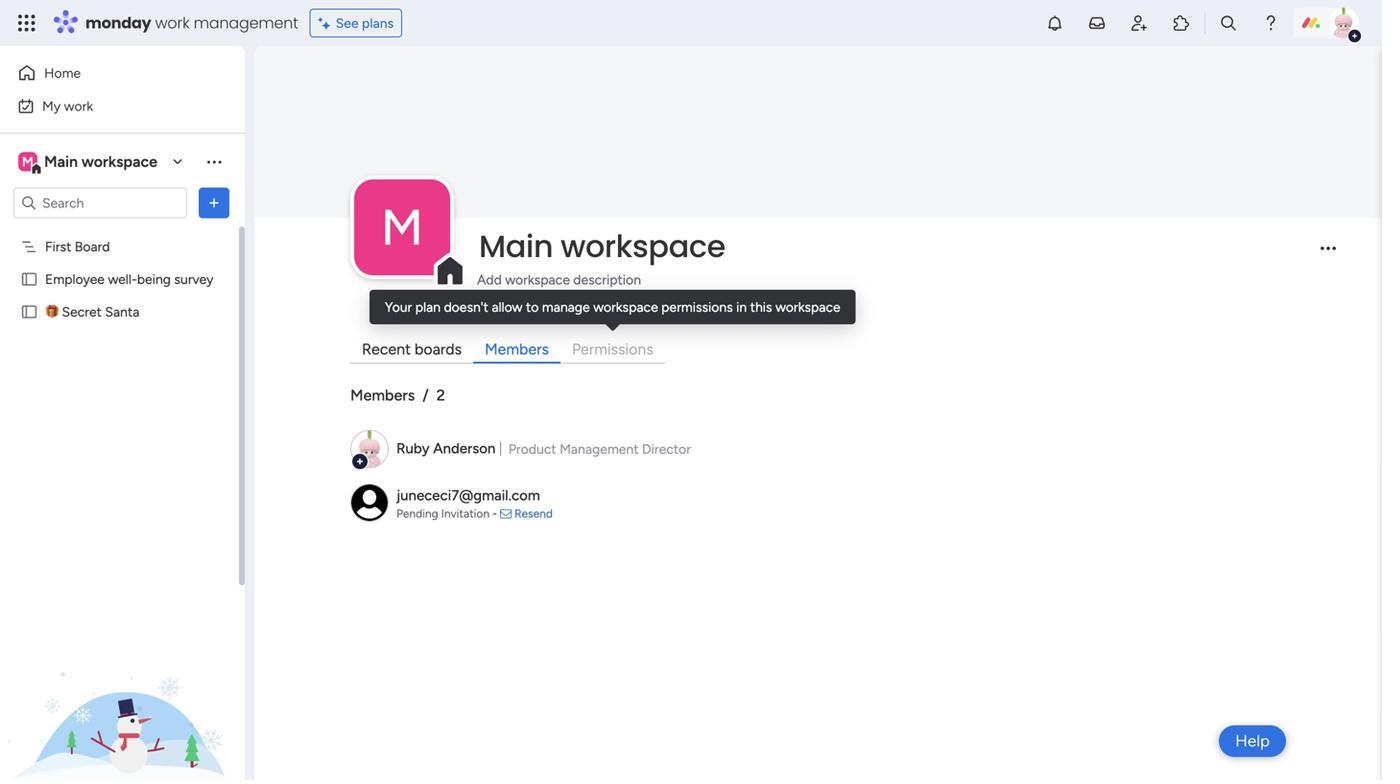 Task type: describe. For each thing, give the bounding box(es) containing it.
0 vertical spatial workspace image
[[18, 151, 37, 172]]

Search in workspace field
[[40, 192, 160, 214]]

2
[[437, 386, 445, 405]]

my
[[42, 98, 61, 114]]

pending invitation -
[[397, 507, 500, 521]]

ruby
[[397, 440, 430, 457]]

1 horizontal spatial main
[[479, 225, 553, 268]]

workspace up to
[[505, 272, 570, 288]]

m inside workspace selection element
[[22, 154, 34, 170]]

director
[[642, 441, 691, 457]]

m button
[[354, 179, 450, 275]]

help image
[[1262, 13, 1281, 33]]

permissions
[[572, 340, 654, 359]]

being
[[137, 271, 171, 288]]

my work button
[[12, 91, 206, 121]]

work for monday
[[155, 12, 190, 34]]

secret
[[62, 304, 102, 320]]

lottie animation image
[[0, 587, 245, 781]]

resend
[[515, 507, 553, 521]]

workspace right this at top right
[[776, 299, 841, 315]]

your
[[385, 299, 412, 315]]

boards
[[415, 340, 462, 359]]

first board
[[45, 239, 110, 255]]

1 vertical spatial workspace image
[[354, 179, 450, 275]]

anderson
[[433, 440, 496, 457]]

members for members / 2
[[351, 386, 415, 405]]

lottie animation element
[[0, 587, 245, 781]]

envelope o image
[[500, 508, 512, 519]]

options image
[[205, 194, 224, 213]]

recent boards
[[362, 340, 462, 359]]

v2 ellipsis image
[[1321, 247, 1337, 263]]

in
[[737, 299, 747, 315]]

junececi7@gmail.com link
[[397, 487, 540, 505]]

1 vertical spatial main workspace
[[479, 225, 726, 268]]

workspace up search in workspace field
[[82, 153, 158, 171]]

inbox image
[[1088, 13, 1107, 33]]

see
[[336, 15, 359, 31]]

workspace up description at the top left of the page
[[561, 225, 726, 268]]

/
[[423, 386, 429, 405]]

my work
[[42, 98, 93, 114]]

ruby anderson image
[[1329, 8, 1360, 38]]

workspace down description at the top left of the page
[[594, 299, 659, 315]]

select product image
[[17, 13, 36, 33]]

see plans button
[[310, 9, 403, 37]]



Task type: locate. For each thing, give the bounding box(es) containing it.
employee
[[45, 271, 105, 288]]

your plan doesn't allow to manage workspace permissions in this workspace
[[385, 299, 841, 315]]

Main workspace field
[[474, 225, 1305, 268]]

employee well-being survey
[[45, 271, 214, 288]]

pending
[[397, 507, 439, 521]]

🎁 secret santa
[[45, 304, 140, 320]]

1 horizontal spatial m
[[381, 197, 424, 257]]

0 horizontal spatial main
[[44, 153, 78, 171]]

0 horizontal spatial work
[[64, 98, 93, 114]]

to
[[526, 299, 539, 315]]

0 horizontal spatial workspace image
[[18, 151, 37, 172]]

resend link
[[515, 507, 553, 521]]

list box containing first board
[[0, 227, 245, 588]]

main workspace inside workspace selection element
[[44, 153, 158, 171]]

main inside workspace selection element
[[44, 153, 78, 171]]

1 vertical spatial public board image
[[20, 303, 38, 321]]

santa
[[105, 304, 140, 320]]

0 horizontal spatial m
[[22, 154, 34, 170]]

|
[[499, 440, 503, 457]]

notifications image
[[1046, 13, 1065, 33]]

help
[[1236, 732, 1271, 751]]

main
[[44, 153, 78, 171], [479, 225, 553, 268]]

first
[[45, 239, 71, 255]]

option
[[0, 230, 245, 233]]

description
[[574, 272, 641, 288]]

junececi7@gmail.com
[[397, 487, 540, 505]]

add
[[477, 272, 502, 288]]

management
[[560, 441, 639, 457]]

recent
[[362, 340, 411, 359]]

0 vertical spatial main
[[44, 153, 78, 171]]

1 horizontal spatial work
[[155, 12, 190, 34]]

public board image for 🎁 secret santa
[[20, 303, 38, 321]]

plans
[[362, 15, 394, 31]]

search everything image
[[1220, 13, 1239, 33]]

survey
[[174, 271, 214, 288]]

invitation
[[441, 507, 490, 521]]

work
[[155, 12, 190, 34], [64, 98, 93, 114]]

members for members
[[485, 340, 549, 359]]

0 vertical spatial main workspace
[[44, 153, 158, 171]]

1 horizontal spatial workspace image
[[354, 179, 450, 275]]

well-
[[108, 271, 137, 288]]

0 vertical spatial work
[[155, 12, 190, 34]]

manage
[[542, 299, 590, 315]]

members down allow
[[485, 340, 549, 359]]

product
[[509, 441, 557, 457]]

list box
[[0, 227, 245, 588]]

members left /
[[351, 386, 415, 405]]

public board image left employee
[[20, 270, 38, 289]]

1 horizontal spatial main workspace
[[479, 225, 726, 268]]

main workspace up search in workspace field
[[44, 153, 158, 171]]

1 public board image from the top
[[20, 270, 38, 289]]

public board image
[[20, 270, 38, 289], [20, 303, 38, 321]]

0 vertical spatial m
[[22, 154, 34, 170]]

work right my
[[64, 98, 93, 114]]

home
[[44, 65, 81, 81]]

1 vertical spatial main
[[479, 225, 553, 268]]

public board image for employee well-being survey
[[20, 270, 38, 289]]

🎁
[[45, 304, 59, 320]]

workspace options image
[[205, 152, 224, 171]]

m
[[22, 154, 34, 170], [381, 197, 424, 257]]

apps image
[[1173, 13, 1192, 33]]

m inside m dropdown button
[[381, 197, 424, 257]]

home button
[[12, 58, 206, 88]]

1 vertical spatial members
[[351, 386, 415, 405]]

invite members image
[[1130, 13, 1150, 33]]

0 vertical spatial members
[[485, 340, 549, 359]]

main workspace up description at the top left of the page
[[479, 225, 726, 268]]

1 vertical spatial m
[[381, 197, 424, 257]]

main workspace
[[44, 153, 158, 171], [479, 225, 726, 268]]

plan
[[416, 299, 441, 315]]

0 horizontal spatial members
[[351, 386, 415, 405]]

monday
[[85, 12, 151, 34]]

see plans
[[336, 15, 394, 31]]

workspace selection element
[[18, 150, 160, 175]]

main down my work
[[44, 153, 78, 171]]

help button
[[1220, 726, 1287, 758]]

members
[[485, 340, 549, 359], [351, 386, 415, 405]]

ruby anderson link
[[397, 440, 496, 457]]

1 vertical spatial work
[[64, 98, 93, 114]]

main up add
[[479, 225, 553, 268]]

members / 2
[[351, 386, 445, 405]]

permissions
[[662, 299, 733, 315]]

doesn't
[[444, 299, 489, 315]]

-
[[493, 507, 497, 521]]

public board image left the 🎁
[[20, 303, 38, 321]]

1 horizontal spatial members
[[485, 340, 549, 359]]

add workspace description
[[477, 272, 641, 288]]

board
[[75, 239, 110, 255]]

0 horizontal spatial main workspace
[[44, 153, 158, 171]]

workspace image
[[18, 151, 37, 172], [354, 179, 450, 275]]

workspace
[[82, 153, 158, 171], [561, 225, 726, 268], [505, 272, 570, 288], [594, 299, 659, 315], [776, 299, 841, 315]]

allow
[[492, 299, 523, 315]]

0 vertical spatial public board image
[[20, 270, 38, 289]]

work inside button
[[64, 98, 93, 114]]

this
[[751, 299, 773, 315]]

2 public board image from the top
[[20, 303, 38, 321]]

ruby anderson | product management director
[[397, 440, 691, 457]]

management
[[194, 12, 298, 34]]

work for my
[[64, 98, 93, 114]]

monday work management
[[85, 12, 298, 34]]

work right the monday
[[155, 12, 190, 34]]



Task type: vqa. For each thing, say whether or not it's contained in the screenshot.
owners,
no



